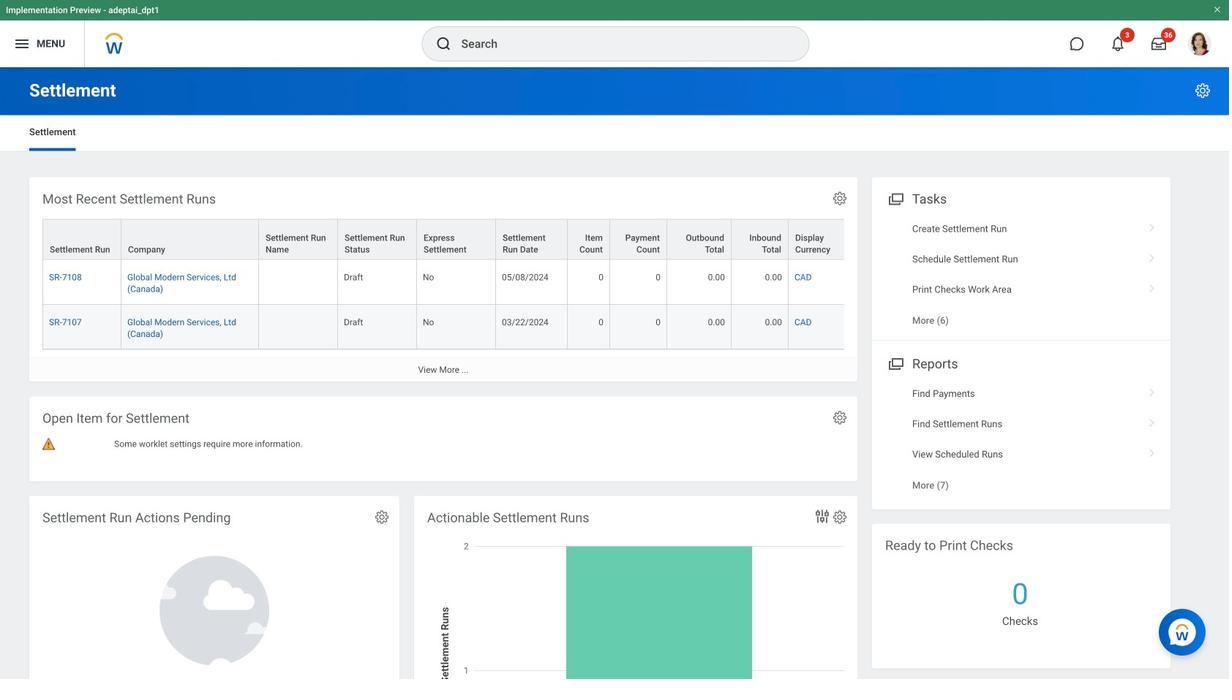 Task type: locate. For each thing, give the bounding box(es) containing it.
1 cell from the top
[[259, 260, 338, 305]]

banner
[[0, 0, 1229, 67]]

3 column header from the left
[[259, 219, 338, 261]]

3 chevron right image from the top
[[1143, 444, 1162, 459]]

9 column header from the left
[[667, 219, 732, 261]]

2 chevron right image from the top
[[1143, 279, 1162, 294]]

menu group image for 2nd list from the bottom
[[885, 188, 905, 208]]

0 vertical spatial chevron right image
[[1143, 219, 1162, 233]]

2 vertical spatial chevron right image
[[1143, 414, 1162, 429]]

7 column header from the left
[[568, 219, 610, 261]]

1 list from the top
[[872, 214, 1171, 336]]

menu group image
[[885, 188, 905, 208], [885, 354, 905, 373]]

menu group image for second list
[[885, 354, 905, 373]]

10 column header from the left
[[732, 219, 789, 261]]

actionable settlement runs element
[[414, 496, 858, 680]]

1 vertical spatial list
[[872, 379, 1171, 501]]

2 cell from the top
[[259, 305, 338, 350]]

profile logan mcneil image
[[1188, 32, 1212, 59]]

2 row from the top
[[42, 260, 918, 305]]

5 column header from the left
[[417, 219, 496, 261]]

2 vertical spatial chevron right image
[[1143, 444, 1162, 459]]

2 chevron right image from the top
[[1143, 384, 1162, 398]]

1 vertical spatial menu group image
[[885, 354, 905, 373]]

chevron right image for second list
[[1143, 384, 1162, 398]]

cell
[[259, 260, 338, 305], [259, 305, 338, 350]]

0 vertical spatial chevron right image
[[1143, 249, 1162, 263]]

2 menu group image from the top
[[885, 354, 905, 373]]

column header
[[42, 219, 121, 261], [121, 219, 259, 261], [259, 219, 338, 261], [338, 219, 417, 261], [417, 219, 496, 261], [496, 219, 568, 261], [568, 219, 610, 261], [610, 219, 667, 261], [667, 219, 732, 261], [732, 219, 789, 261]]

configure and view chart data image
[[814, 508, 831, 526]]

1 vertical spatial chevron right image
[[1143, 384, 1162, 398]]

row
[[42, 219, 918, 261], [42, 260, 918, 305], [42, 305, 918, 350]]

list
[[872, 214, 1171, 336], [872, 379, 1171, 501]]

main content
[[0, 67, 1229, 680]]

1 row from the top
[[42, 219, 918, 261]]

chevron right image
[[1143, 219, 1162, 233], [1143, 384, 1162, 398], [1143, 414, 1162, 429]]

most recent settlement runs element
[[29, 177, 918, 382]]

1 chevron right image from the top
[[1143, 219, 1162, 233]]

1 menu group image from the top
[[885, 188, 905, 208]]

chevron right image for chevron right image associated with 2nd list from the bottom
[[1143, 279, 1162, 294]]

1 vertical spatial chevron right image
[[1143, 279, 1162, 294]]

notifications large image
[[1111, 37, 1125, 51]]

0 vertical spatial menu group image
[[885, 188, 905, 208]]

0 vertical spatial list
[[872, 214, 1171, 336]]

chevron right image
[[1143, 249, 1162, 263], [1143, 279, 1162, 294], [1143, 444, 1162, 459]]

configure settlement run actions pending image
[[374, 510, 390, 526]]



Task type: vqa. For each thing, say whether or not it's contained in the screenshot.
20% Button
no



Task type: describe. For each thing, give the bounding box(es) containing it.
4 column header from the left
[[338, 219, 417, 261]]

Search Workday  search field
[[461, 28, 779, 60]]

8 column header from the left
[[610, 219, 667, 261]]

inbox large image
[[1152, 37, 1166, 51]]

2 column header from the left
[[121, 219, 259, 261]]

1 chevron right image from the top
[[1143, 249, 1162, 263]]

justify image
[[13, 35, 31, 53]]

open item for settlement element
[[29, 397, 858, 482]]

chevron right image for chevron right image for second list
[[1143, 444, 1162, 459]]

3 row from the top
[[42, 305, 918, 350]]

6 column header from the left
[[496, 219, 568, 261]]

2 list from the top
[[872, 379, 1171, 501]]

search image
[[435, 35, 453, 53]]

3 chevron right image from the top
[[1143, 414, 1162, 429]]

chevron right image for 2nd list from the bottom
[[1143, 219, 1162, 233]]

configure this page image
[[1194, 82, 1212, 100]]

1 column header from the left
[[42, 219, 121, 261]]

close environment banner image
[[1213, 5, 1222, 14]]

settlement run actions pending element
[[29, 496, 400, 680]]

ready to print checks element
[[872, 524, 1171, 669]]



